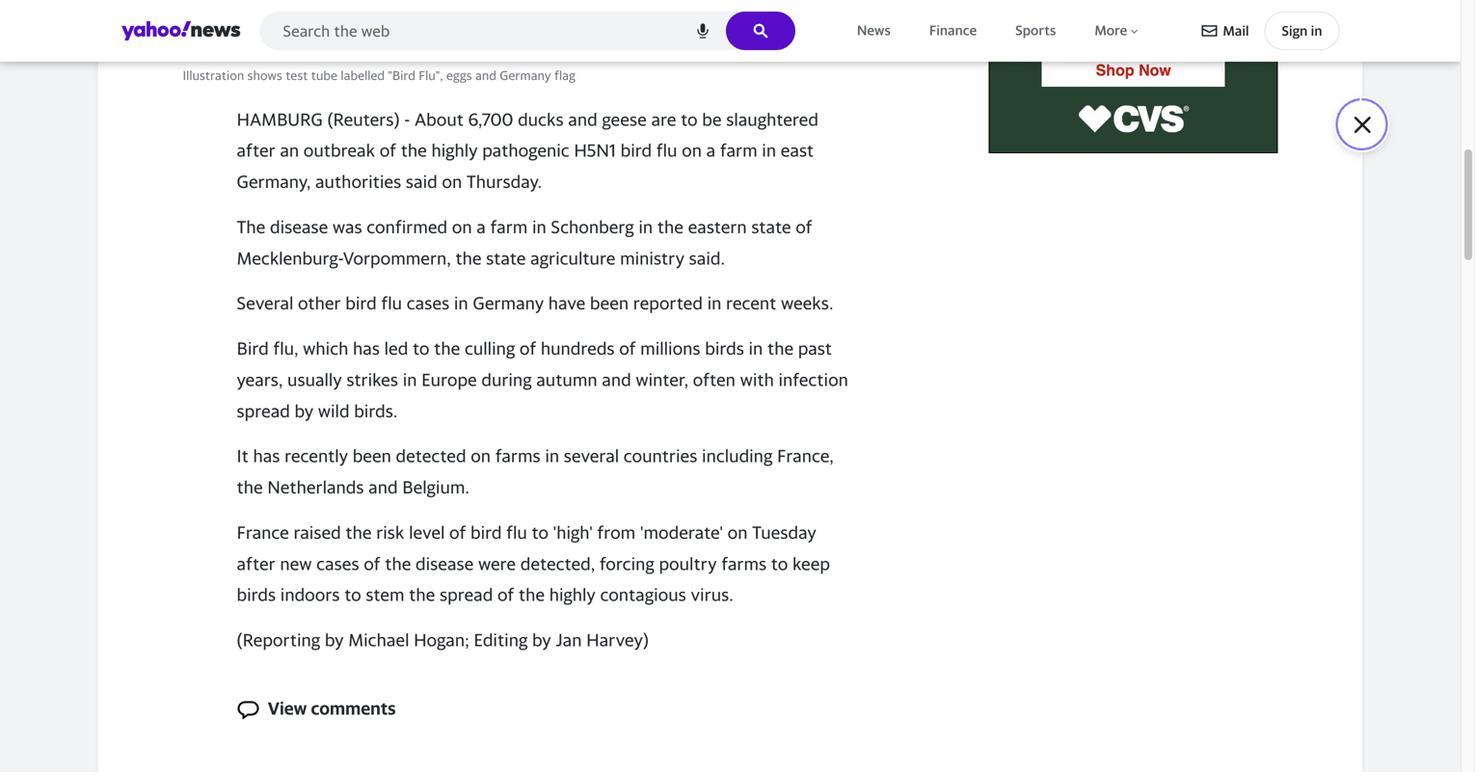 Task type: vqa. For each thing, say whether or not it's contained in the screenshot.
bottom Health
no



Task type: locate. For each thing, give the bounding box(es) containing it.
be
[[703, 109, 722, 130]]

on
[[682, 140, 702, 161], [442, 171, 462, 192], [452, 217, 472, 237], [471, 446, 491, 467], [728, 522, 748, 543]]

was
[[333, 217, 362, 237]]

france,
[[778, 446, 834, 467]]

indoors
[[281, 585, 340, 605]]

1 vertical spatial bird
[[346, 293, 377, 314]]

0 horizontal spatial cases
[[317, 553, 359, 574]]

after left an
[[237, 140, 276, 161]]

in left "recent"
[[708, 293, 722, 314]]

have
[[549, 293, 586, 314]]

news
[[857, 22, 891, 38]]

eggs
[[446, 68, 472, 83]]

in inside the it has recently been detected on farms in several countries including france, the netherlands and belgium.
[[545, 446, 560, 467]]

state up several other bird flu cases in germany have been reported in recent weeks.
[[486, 248, 526, 269]]

2 vertical spatial bird
[[471, 522, 502, 543]]

in right sign
[[1312, 23, 1323, 39]]

and left winter,
[[602, 369, 632, 390]]

1 vertical spatial after
[[237, 553, 276, 574]]

by left michael
[[325, 630, 344, 651]]

1 horizontal spatial birds
[[705, 338, 745, 359]]

cases down vorpommern,
[[407, 293, 450, 314]]

flu down "are"
[[657, 140, 678, 161]]

were
[[478, 553, 516, 574]]

1 vertical spatial a
[[477, 217, 486, 237]]

has right it
[[253, 446, 280, 467]]

1 vertical spatial highly
[[550, 585, 596, 605]]

bird right other
[[346, 293, 377, 314]]

the right the stem
[[409, 585, 435, 605]]

-
[[404, 109, 410, 130]]

0 horizontal spatial highly
[[432, 140, 478, 161]]

highly inside france raised the risk level of bird flu to 'high' from 'moderate' on tuesday after new cases of the disease were detected, forcing poultry farms to keep birds indoors to stem the spread of the highly contagious virus.
[[550, 585, 596, 605]]

cases
[[407, 293, 450, 314], [317, 553, 359, 574]]

0 horizontal spatial birds
[[237, 585, 276, 605]]

0 vertical spatial germany
[[500, 68, 551, 83]]

2 horizontal spatial bird
[[621, 140, 652, 161]]

0 horizontal spatial farm
[[491, 217, 528, 237]]

the up europe
[[434, 338, 460, 359]]

has left 'led'
[[353, 338, 380, 359]]

east
[[781, 140, 814, 161]]

by left wild
[[295, 401, 314, 421]]

the
[[401, 140, 427, 161], [658, 217, 684, 237], [456, 248, 482, 269], [434, 338, 460, 359], [768, 338, 794, 359], [237, 477, 263, 498], [346, 522, 372, 543], [385, 553, 411, 574], [409, 585, 435, 605], [519, 585, 545, 605]]

highly down detected, on the bottom
[[550, 585, 596, 605]]

on right detected on the left of page
[[471, 446, 491, 467]]

detected
[[396, 446, 466, 467]]

a inside the disease was confirmed on a farm in schonberg in the eastern state of mecklenburg-vorpommern, the state agriculture ministry said.
[[477, 217, 486, 237]]

bird
[[237, 338, 269, 359]]

in left east
[[762, 140, 777, 161]]

1 vertical spatial has
[[253, 446, 280, 467]]

a down be
[[707, 140, 716, 161]]

germany left flag
[[500, 68, 551, 83]]

on up the eastern
[[682, 140, 702, 161]]

0 horizontal spatial been
[[353, 446, 392, 467]]

the down it
[[237, 477, 263, 498]]

eastern
[[688, 217, 747, 237]]

hogan;
[[414, 630, 470, 651]]

birds up "often"
[[705, 338, 745, 359]]

0 horizontal spatial flu
[[381, 293, 402, 314]]

farm down thursday.
[[491, 217, 528, 237]]

0 horizontal spatial spread
[[237, 401, 290, 421]]

after down france
[[237, 553, 276, 574]]

0 vertical spatial highly
[[432, 140, 478, 161]]

highly inside hamburg (reuters) - about 6,700 ducks and geese are to be slaughtered after an outbreak of the highly pathogenic h5n1 bird flu on a farm in east germany, authorities said on thursday.
[[432, 140, 478, 161]]

the down risk on the left
[[385, 553, 411, 574]]

germany,
[[237, 171, 311, 192]]

1 vertical spatial cases
[[317, 553, 359, 574]]

ducks
[[518, 109, 564, 130]]

1 vertical spatial birds
[[237, 585, 276, 605]]

1 vertical spatial farm
[[491, 217, 528, 237]]

new
[[280, 553, 312, 574]]

farm down be
[[720, 140, 758, 161]]

Search query text field
[[260, 12, 796, 50]]

often
[[693, 369, 736, 390]]

illustration
[[183, 68, 244, 83]]

of down (reuters)
[[380, 140, 397, 161]]

on right confirmed
[[452, 217, 472, 237]]

1 horizontal spatial by
[[325, 630, 344, 651]]

1 horizontal spatial bird
[[471, 522, 502, 543]]

0 vertical spatial disease
[[270, 217, 328, 237]]

been right have
[[590, 293, 629, 314]]

several
[[237, 293, 294, 314]]

0 vertical spatial spread
[[237, 401, 290, 421]]

on inside the it has recently been detected on farms in several countries including france, the netherlands and belgium.
[[471, 446, 491, 467]]

birds inside france raised the risk level of bird flu to 'high' from 'moderate' on tuesday after new cases of the disease were detected, forcing poultry farms to keep birds indoors to stem the spread of the highly contagious virus.
[[237, 585, 276, 605]]

cases down 'raised'
[[317, 553, 359, 574]]

vorpommern,
[[343, 248, 451, 269]]

0 vertical spatial a
[[707, 140, 716, 161]]

bird inside hamburg (reuters) - about 6,700 ducks and geese are to be slaughtered after an outbreak of the highly pathogenic h5n1 bird flu on a farm in east germany, authorities said on thursday.
[[621, 140, 652, 161]]

of up weeks.
[[796, 217, 813, 237]]

0 vertical spatial has
[[353, 338, 380, 359]]

to right 'led'
[[413, 338, 430, 359]]

in left several
[[545, 446, 560, 467]]

been
[[590, 293, 629, 314], [353, 446, 392, 467]]

in down 'led'
[[403, 369, 417, 390]]

0 vertical spatial after
[[237, 140, 276, 161]]

0 vertical spatial farm
[[720, 140, 758, 161]]

state
[[752, 217, 792, 237], [486, 248, 526, 269]]

are
[[652, 109, 677, 130]]

sign in link
[[1265, 12, 1340, 50]]

disease down level
[[416, 553, 474, 574]]

disease up mecklenburg-
[[270, 217, 328, 237]]

in inside hamburg (reuters) - about 6,700 ducks and geese are to be slaughtered after an outbreak of the highly pathogenic h5n1 bird flu on a farm in east germany, authorities said on thursday.
[[762, 140, 777, 161]]

birds up (reporting
[[237, 585, 276, 605]]

the disease was confirmed on a farm in schonberg in the eastern state of mecklenburg-vorpommern, the state agriculture ministry said.
[[237, 217, 813, 269]]

germany up the culling at top left
[[473, 293, 544, 314]]

1 horizontal spatial disease
[[416, 553, 474, 574]]

after inside france raised the risk level of bird flu to 'high' from 'moderate' on tuesday after new cases of the disease were detected, forcing poultry farms to keep birds indoors to stem the spread of the highly contagious virus.
[[237, 553, 276, 574]]

france raised the risk level of bird flu to 'high' from 'moderate' on tuesday after new cases of the disease were detected, forcing poultry farms to keep birds indoors to stem the spread of the highly contagious virus.
[[237, 522, 831, 605]]

1 after from the top
[[237, 140, 276, 161]]

sports
[[1016, 22, 1057, 38]]

geese
[[602, 109, 647, 130]]

0 vertical spatial birds
[[705, 338, 745, 359]]

1 horizontal spatial flu
[[507, 522, 527, 543]]

0 horizontal spatial farms
[[496, 446, 541, 467]]

2 vertical spatial flu
[[507, 522, 527, 543]]

years,
[[237, 369, 283, 390]]

has inside the it has recently been detected on farms in several countries including france, the netherlands and belgium.
[[253, 446, 280, 467]]

schonberg
[[551, 217, 634, 237]]

1 horizontal spatial has
[[353, 338, 380, 359]]

by left jan at the bottom of the page
[[533, 630, 552, 651]]

past
[[799, 338, 832, 359]]

1 horizontal spatial farms
[[722, 553, 767, 574]]

1 horizontal spatial highly
[[550, 585, 596, 605]]

hundreds
[[541, 338, 615, 359]]

highly down about
[[432, 140, 478, 161]]

tuesday
[[753, 522, 817, 543]]

bird down geese
[[621, 140, 652, 161]]

"bird
[[388, 68, 416, 83]]

mecklenburg-
[[237, 248, 343, 269]]

a
[[707, 140, 716, 161], [477, 217, 486, 237]]

in up ministry
[[639, 217, 653, 237]]

which
[[303, 338, 349, 359]]

weeks.
[[781, 293, 834, 314]]

1 horizontal spatial a
[[707, 140, 716, 161]]

has
[[353, 338, 380, 359], [253, 446, 280, 467]]

farms left several
[[496, 446, 541, 467]]

farms up virus.
[[722, 553, 767, 574]]

1 vertical spatial spread
[[440, 585, 493, 605]]

1 horizontal spatial spread
[[440, 585, 493, 605]]

1 vertical spatial disease
[[416, 553, 474, 574]]

it
[[237, 446, 249, 467]]

1 horizontal spatial farm
[[720, 140, 758, 161]]

ministry
[[620, 248, 685, 269]]

the down detected, on the bottom
[[519, 585, 545, 605]]

disease inside the disease was confirmed on a farm in schonberg in the eastern state of mecklenburg-vorpommern, the state agriculture ministry said.
[[270, 217, 328, 237]]

and up risk on the left
[[369, 477, 398, 498]]

and up "h5n1"
[[568, 109, 598, 130]]

other
[[298, 293, 341, 314]]

flu,
[[273, 338, 299, 359]]

in up agriculture
[[532, 217, 547, 237]]

bird up were
[[471, 522, 502, 543]]

state right the eastern
[[752, 217, 792, 237]]

to down tuesday at the right bottom
[[772, 553, 788, 574]]

0 vertical spatial farms
[[496, 446, 541, 467]]

0 vertical spatial flu
[[657, 140, 678, 161]]

flu up 'led'
[[381, 293, 402, 314]]

forcing
[[600, 553, 655, 574]]

bird
[[621, 140, 652, 161], [346, 293, 377, 314], [471, 522, 502, 543]]

to left be
[[681, 109, 698, 130]]

flu
[[657, 140, 678, 161], [381, 293, 402, 314], [507, 522, 527, 543]]

on inside france raised the risk level of bird flu to 'high' from 'moderate' on tuesday after new cases of the disease were detected, forcing poultry farms to keep birds indoors to stem the spread of the highly contagious virus.
[[728, 522, 748, 543]]

and
[[476, 68, 497, 83], [568, 109, 598, 130], [602, 369, 632, 390], [369, 477, 398, 498]]

to
[[681, 109, 698, 130], [413, 338, 430, 359], [532, 522, 549, 543], [772, 553, 788, 574], [345, 585, 361, 605]]

the
[[237, 217, 266, 237]]

0 horizontal spatial has
[[253, 446, 280, 467]]

shows
[[248, 68, 283, 83]]

including
[[702, 446, 773, 467]]

flu up were
[[507, 522, 527, 543]]

1 horizontal spatial state
[[752, 217, 792, 237]]

authorities
[[315, 171, 402, 192]]

farms inside the it has recently been detected on farms in several countries including france, the netherlands and belgium.
[[496, 446, 541, 467]]

0 horizontal spatial by
[[295, 401, 314, 421]]

france
[[237, 522, 289, 543]]

0 vertical spatial cases
[[407, 293, 450, 314]]

2 horizontal spatial flu
[[657, 140, 678, 161]]

millions
[[641, 338, 701, 359]]

farms
[[496, 446, 541, 467], [722, 553, 767, 574]]

by
[[295, 401, 314, 421], [325, 630, 344, 651], [533, 630, 552, 651]]

0 vertical spatial state
[[752, 217, 792, 237]]

toolbar
[[1202, 12, 1340, 50]]

risk
[[376, 522, 405, 543]]

birds
[[705, 338, 745, 359], [237, 585, 276, 605]]

disease
[[270, 217, 328, 237], [416, 553, 474, 574]]

0 horizontal spatial disease
[[270, 217, 328, 237]]

None search field
[[260, 12, 796, 56]]

1 vertical spatial farms
[[722, 553, 767, 574]]

the right vorpommern,
[[456, 248, 482, 269]]

been down birds.
[[353, 446, 392, 467]]

1 vertical spatial germany
[[473, 293, 544, 314]]

the down -
[[401, 140, 427, 161]]

in up with
[[749, 338, 763, 359]]

1 vertical spatial state
[[486, 248, 526, 269]]

0 horizontal spatial a
[[477, 217, 486, 237]]

to inside hamburg (reuters) - about 6,700 ducks and geese are to be slaughtered after an outbreak of the highly pathogenic h5n1 bird flu on a farm in east germany, authorities said on thursday.
[[681, 109, 698, 130]]

2 after from the top
[[237, 553, 276, 574]]

1 horizontal spatial been
[[590, 293, 629, 314]]

on left tuesday at the right bottom
[[728, 522, 748, 543]]

a down thursday.
[[477, 217, 486, 237]]

level
[[409, 522, 445, 543]]

of inside hamburg (reuters) - about 6,700 ducks and geese are to be slaughtered after an outbreak of the highly pathogenic h5n1 bird flu on a farm in east germany, authorities said on thursday.
[[380, 140, 397, 161]]

0 vertical spatial bird
[[621, 140, 652, 161]]

in
[[1312, 23, 1323, 39], [762, 140, 777, 161], [532, 217, 547, 237], [639, 217, 653, 237], [454, 293, 469, 314], [708, 293, 722, 314], [749, 338, 763, 359], [403, 369, 417, 390], [545, 446, 560, 467]]

spread down years,
[[237, 401, 290, 421]]

bird inside france raised the risk level of bird flu to 'high' from 'moderate' on tuesday after new cases of the disease were detected, forcing poultry farms to keep birds indoors to stem the spread of the highly contagious virus.
[[471, 522, 502, 543]]

1 vertical spatial been
[[353, 446, 392, 467]]

spread down were
[[440, 585, 493, 605]]



Task type: describe. For each thing, give the bounding box(es) containing it.
been inside the it has recently been detected on farms in several countries including france, the netherlands and belgium.
[[353, 446, 392, 467]]

in inside toolbar
[[1312, 23, 1323, 39]]

recently
[[285, 446, 348, 467]]

farm inside hamburg (reuters) - about 6,700 ducks and geese are to be slaughtered after an outbreak of the highly pathogenic h5n1 bird flu on a farm in east germany, authorities said on thursday.
[[720, 140, 758, 161]]

spread inside france raised the risk level of bird flu to 'high' from 'moderate' on tuesday after new cases of the disease were detected, forcing poultry farms to keep birds indoors to stem the spread of the highly contagious virus.
[[440, 585, 493, 605]]

wild
[[318, 401, 350, 421]]

with
[[740, 369, 774, 390]]

tube
[[311, 68, 338, 83]]

during
[[482, 369, 532, 390]]

a inside hamburg (reuters) - about 6,700 ducks and geese are to be slaughtered after an outbreak of the highly pathogenic h5n1 bird flu on a farm in east germany, authorities said on thursday.
[[707, 140, 716, 161]]

culling
[[465, 338, 515, 359]]

infection
[[779, 369, 849, 390]]

of right level
[[450, 522, 466, 543]]

autumn
[[537, 369, 598, 390]]

the left risk on the left
[[346, 522, 372, 543]]

sign
[[1283, 23, 1308, 39]]

birds.
[[354, 401, 398, 421]]

after inside hamburg (reuters) - about 6,700 ducks and geese are to be slaughtered after an outbreak of the highly pathogenic h5n1 bird flu on a farm in east germany, authorities said on thursday.
[[237, 140, 276, 161]]

mail link
[[1202, 14, 1250, 48]]

to left the stem
[[345, 585, 361, 605]]

and inside the it has recently been detected on farms in several countries including france, the netherlands and belgium.
[[369, 477, 398, 498]]

of down were
[[498, 585, 514, 605]]

test
[[286, 68, 308, 83]]

flag
[[555, 68, 576, 83]]

toolbar containing mail
[[1202, 12, 1340, 50]]

0 horizontal spatial state
[[486, 248, 526, 269]]

0 horizontal spatial bird
[[346, 293, 377, 314]]

recent
[[726, 293, 777, 314]]

0 vertical spatial been
[[590, 293, 629, 314]]

the inside the it has recently been detected on farms in several countries including france, the netherlands and belgium.
[[237, 477, 263, 498]]

netherlands
[[268, 477, 364, 498]]

news link
[[854, 18, 895, 43]]

cases inside france raised the risk level of bird flu to 'high' from 'moderate' on tuesday after new cases of the disease were detected, forcing poultry farms to keep birds indoors to stem the spread of the highly contagious virus.
[[317, 553, 359, 574]]

and inside "bird flu, which has led to the culling of hundreds of millions birds in the past years, usually strikes in europe during autumn and winter, often with infection spread by wild birds."
[[602, 369, 632, 390]]

mail
[[1224, 23, 1250, 39]]

advertisement region
[[989, 0, 1279, 153]]

on inside the disease was confirmed on a farm in schonberg in the eastern state of mecklenburg-vorpommern, the state agriculture ministry said.
[[452, 217, 472, 237]]

thursday.
[[467, 171, 542, 192]]

bird flu, which has led to the culling of hundreds of millions birds in the past years, usually strikes in europe during autumn and winter, often with infection spread by wild birds.
[[237, 338, 849, 421]]

raised
[[294, 522, 341, 543]]

detected,
[[521, 553, 595, 574]]

poultry
[[659, 553, 717, 574]]

an
[[280, 140, 299, 161]]

about
[[415, 109, 464, 130]]

sign in
[[1283, 23, 1323, 39]]

by inside "bird flu, which has led to the culling of hundreds of millions birds in the past years, usually strikes in europe during autumn and winter, often with infection spread by wild birds."
[[295, 401, 314, 421]]

strikes
[[347, 369, 398, 390]]

of inside the disease was confirmed on a farm in schonberg in the eastern state of mecklenburg-vorpommern, the state agriculture ministry said.
[[796, 217, 813, 237]]

said
[[406, 171, 438, 192]]

flu",
[[419, 68, 443, 83]]

labelled
[[341, 68, 385, 83]]

and right "eggs" on the left
[[476, 68, 497, 83]]

(reuters)
[[327, 109, 400, 130]]

finance link
[[926, 18, 981, 43]]

usually
[[288, 369, 342, 390]]

'moderate'
[[640, 522, 724, 543]]

spread inside "bird flu, which has led to the culling of hundreds of millions birds in the past years, usually strikes in europe during autumn and winter, often with infection spread by wild birds."
[[237, 401, 290, 421]]

slaughtered
[[727, 109, 819, 130]]

has inside "bird flu, which has led to the culling of hundreds of millions birds in the past years, usually strikes in europe during autumn and winter, often with infection spread by wild birds."
[[353, 338, 380, 359]]

the left past at the right of page
[[768, 338, 794, 359]]

1 horizontal spatial cases
[[407, 293, 450, 314]]

jan
[[556, 630, 582, 651]]

confirmed
[[367, 217, 448, 237]]

sports link
[[1012, 18, 1060, 43]]

agriculture
[[531, 248, 616, 269]]

illustration shows test tube labelled "bird flu", eggs and germany flag
[[183, 68, 576, 83]]

michael
[[348, 630, 409, 651]]

2 horizontal spatial by
[[533, 630, 552, 651]]

outbreak
[[304, 140, 375, 161]]

several
[[564, 446, 619, 467]]

1 vertical spatial flu
[[381, 293, 402, 314]]

and inside hamburg (reuters) - about 6,700 ducks and geese are to be slaughtered after an outbreak of the highly pathogenic h5n1 bird flu on a farm in east germany, authorities said on thursday.
[[568, 109, 598, 130]]

it has recently been detected on farms in several countries including france, the netherlands and belgium.
[[237, 446, 834, 498]]

contagious
[[600, 585, 687, 605]]

led
[[385, 338, 408, 359]]

(reporting
[[237, 630, 320, 651]]

harvey)
[[587, 630, 649, 651]]

editing
[[474, 630, 528, 651]]

stem
[[366, 585, 405, 605]]

flu inside france raised the risk level of bird flu to 'high' from 'moderate' on tuesday after new cases of the disease were detected, forcing poultry farms to keep birds indoors to stem the spread of the highly contagious virus.
[[507, 522, 527, 543]]

reported
[[634, 293, 703, 314]]

birds inside "bird flu, which has led to the culling of hundreds of millions birds in the past years, usually strikes in europe during autumn and winter, often with infection spread by wild birds."
[[705, 338, 745, 359]]

farm inside the disease was confirmed on a farm in schonberg in the eastern state of mecklenburg-vorpommern, the state agriculture ministry said.
[[491, 217, 528, 237]]

countries
[[624, 446, 698, 467]]

disease inside france raised the risk level of bird flu to 'high' from 'moderate' on tuesday after new cases of the disease were detected, forcing poultry farms to keep birds indoors to stem the spread of the highly contagious virus.
[[416, 553, 474, 574]]

to left 'high'
[[532, 522, 549, 543]]

h5n1
[[574, 140, 616, 161]]

flu inside hamburg (reuters) - about 6,700 ducks and geese are to be slaughtered after an outbreak of the highly pathogenic h5n1 bird flu on a farm in east germany, authorities said on thursday.
[[657, 140, 678, 161]]

in up the culling at top left
[[454, 293, 469, 314]]

said.
[[689, 248, 725, 269]]

more button
[[1091, 18, 1144, 43]]

finance
[[930, 22, 977, 38]]

europe
[[422, 369, 477, 390]]

of up the stem
[[364, 553, 381, 574]]

the inside hamburg (reuters) - about 6,700 ducks and geese are to be slaughtered after an outbreak of the highly pathogenic h5n1 bird flu on a farm in east germany, authorities said on thursday.
[[401, 140, 427, 161]]

winter,
[[636, 369, 689, 390]]

more
[[1095, 22, 1128, 38]]

to inside "bird flu, which has led to the culling of hundreds of millions birds in the past years, usually strikes in europe during autumn and winter, often with infection spread by wild birds."
[[413, 338, 430, 359]]

hamburg
[[237, 109, 323, 130]]

search image
[[753, 23, 769, 39]]

virus.
[[691, 585, 734, 605]]

on right said
[[442, 171, 462, 192]]

of left millions
[[620, 338, 636, 359]]

'high'
[[553, 522, 593, 543]]

of up during
[[520, 338, 537, 359]]

6,700
[[468, 109, 514, 130]]

(reporting by michael hogan; editing by jan harvey)
[[237, 630, 649, 651]]

farms inside france raised the risk level of bird flu to 'high' from 'moderate' on tuesday after new cases of the disease were detected, forcing poultry farms to keep birds indoors to stem the spread of the highly contagious virus.
[[722, 553, 767, 574]]

the up ministry
[[658, 217, 684, 237]]



